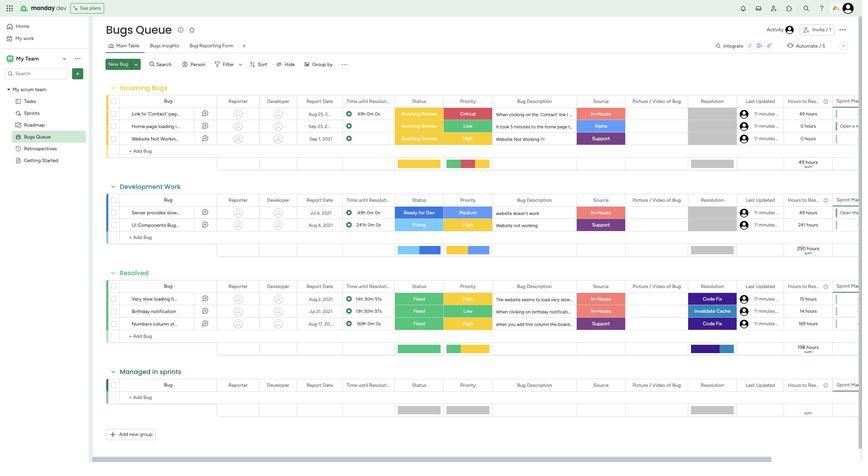Task type: describe. For each thing, give the bounding box(es) containing it.
apps image
[[786, 5, 793, 12]]

3 high from the top
[[463, 297, 473, 303]]

time for second time until resolution field from the bottom of the page
[[347, 284, 357, 290]]

mo
[[856, 124, 863, 129]]

0 horizontal spatial !!!
[[180, 136, 184, 142]]

3 review from the top
[[422, 136, 438, 142]]

hours inside 290 hours sum
[[808, 246, 820, 252]]

add
[[517, 322, 525, 328]]

components
[[138, 223, 166, 229]]

aug 2, 2021
[[309, 297, 333, 302]]

hours to resolve field for 1st column information icon from the top of the page
[[787, 197, 826, 204]]

the
[[496, 298, 504, 303]]

1 fix from the top
[[716, 297, 722, 303]]

0 vertical spatial times
[[199, 210, 211, 216]]

cache
[[717, 309, 731, 315]]

1 house from the top
[[597, 111, 611, 117]]

21,
[[316, 309, 322, 315]]

of for 2nd picture / video of bug field from the top of the page
[[667, 197, 671, 203]]

for
[[419, 210, 425, 216]]

my for my scrum team
[[13, 87, 19, 93]]

when clicking on the 'contact' link i am simply re-directed to the main page.
[[496, 112, 650, 117]]

development
[[120, 183, 163, 191]]

report for 2nd report date field from the bottom
[[307, 284, 322, 290]]

my work
[[15, 35, 34, 41]]

1 support from the top
[[592, 136, 610, 142]]

new bug button
[[106, 59, 131, 70]]

Search in workspace field
[[15, 70, 58, 78]]

date for 2nd report date field from the bottom
[[323, 284, 333, 290]]

source for 3rd source 'field' from the bottom
[[594, 197, 609, 203]]

4 hours from the top
[[788, 383, 801, 389]]

+ Add Bug text field
[[123, 234, 214, 242]]

report date for 1st report date field from the top of the page
[[307, 98, 333, 104]]

3 bug description field from the top
[[516, 283, 554, 291]]

sprint for 3rd sprint mana field from the bottom of the page
[[837, 197, 850, 203]]

0 horizontal spatial times
[[171, 297, 183, 303]]

3 bug description from the top
[[517, 284, 552, 290]]

the up it took 5 minutes to the home page to load
[[532, 112, 539, 117]]

1 0 from the top
[[801, 124, 804, 129]]

4 bug description field from the top
[[516, 382, 554, 390]]

15
[[800, 297, 805, 302]]

3 resolve from the top
[[809, 284, 826, 290]]

4 in- from the top
[[591, 309, 597, 315]]

work
[[164, 183, 181, 191]]

Managed in sprints field
[[118, 368, 183, 377]]

getting
[[24, 158, 41, 164]]

241h 0m 0s
[[357, 223, 381, 228]]

critical
[[460, 111, 476, 117]]

caret down image
[[7, 87, 10, 92]]

2 49h 0m 0s from the top
[[358, 211, 380, 216]]

1 horizontal spatial stuck
[[581, 322, 592, 328]]

jul for jul 21, 2021
[[309, 309, 315, 315]]

2 resolve from the top
[[809, 197, 826, 203]]

1 priority from the top
[[460, 98, 476, 104]]

invalidate cache
[[695, 309, 731, 315]]

website not working
[[496, 223, 538, 229]]

7 ago from the top
[[777, 309, 784, 314]]

clicking for the
[[509, 112, 525, 117]]

2 reporter field from the top
[[227, 197, 250, 204]]

1 horizontal spatial website not working !!!
[[496, 137, 545, 142]]

6 11 minutes ago from the top
[[755, 297, 784, 302]]

1 last from the top
[[746, 98, 755, 104]]

integrate
[[724, 43, 744, 49]]

7 11 minutes ago from the top
[[755, 309, 784, 314]]

my scrum team
[[13, 87, 46, 93]]

of for 1st picture / video of bug field from the top
[[667, 98, 671, 104]]

aug 25, 2021
[[309, 112, 335, 117]]

there
[[575, 310, 586, 315]]

0 horizontal spatial doesn't
[[181, 111, 197, 117]]

group by button
[[301, 59, 337, 70]]

2 code fix from the top
[[703, 321, 722, 327]]

0 horizontal spatial queue
[[36, 134, 51, 140]]

sprints
[[24, 110, 40, 116]]

1 column information image from the top
[[824, 198, 829, 203]]

3 updated from the top
[[756, 284, 776, 290]]

3 status field from the top
[[411, 283, 428, 291]]

sort
[[258, 62, 267, 67]]

2 updated from the top
[[756, 197, 776, 203]]

1 horizontal spatial 'contact'
[[540, 112, 558, 117]]

3 awaiting from the top
[[401, 136, 421, 142]]

4 sprint mana field from the top
[[835, 382, 863, 389]]

person button
[[179, 59, 210, 70]]

2 high from the top
[[463, 222, 473, 228]]

and
[[602, 298, 609, 303]]

4 last updated field from the top
[[744, 382, 777, 390]]

sprint mana for first sprint mana field from the bottom of the page
[[837, 382, 863, 388]]

3 priority field from the top
[[459, 283, 478, 291]]

1 sprint mana field from the top
[[835, 97, 863, 105]]

2 code from the top
[[703, 321, 715, 327]]

public board image
[[15, 157, 22, 164]]

13h
[[356, 309, 363, 314]]

autopilot image
[[788, 41, 794, 50]]

clicking for birthday
[[509, 310, 525, 315]]

1 horizontal spatial options image
[[839, 25, 847, 34]]

ready for dev
[[404, 210, 435, 216]]

2 house from the top
[[597, 210, 611, 216]]

date for 2nd report date field
[[323, 197, 333, 203]]

2021 for sep 1, 2021
[[323, 136, 332, 142]]

time for third time until resolution field from the bottom
[[347, 197, 357, 203]]

2 bug description from the top
[[517, 197, 552, 203]]

inbox image
[[756, 5, 763, 12]]

report date for 2nd report date field from the bottom
[[307, 284, 333, 290]]

2 hours from the top
[[788, 197, 801, 203]]

it took 5 minutes to the home page to load
[[496, 124, 583, 130]]

collapse board header image
[[841, 43, 847, 49]]

3 priority from the top
[[460, 284, 476, 290]]

hours inside 198 hours sum
[[807, 345, 819, 351]]

bug inside button
[[120, 61, 128, 67]]

2 horizontal spatial not
[[514, 137, 522, 142]]

date for 1st report date field from the top of the page
[[323, 98, 333, 104]]

4 video from the top
[[653, 383, 666, 389]]

no
[[592, 310, 597, 315]]

2 last updated from the top
[[746, 197, 776, 203]]

my for my team
[[16, 55, 24, 62]]

you
[[508, 322, 516, 328]]

mana for fourth sprint mana field from the bottom
[[852, 98, 863, 104]]

1 developer field from the top
[[265, 98, 291, 105]]

it
[[496, 124, 499, 130]]

time for 1st time until resolution field from the bottom of the page
[[347, 383, 357, 389]]

0 horizontal spatial this
[[212, 297, 220, 303]]

2021 for aug 2, 2021
[[323, 297, 333, 302]]

2,
[[318, 297, 322, 302]]

1 horizontal spatial page
[[169, 111, 179, 117]]

0 vertical spatial website
[[496, 211, 512, 216]]

17,
[[318, 322, 323, 327]]

2 picture / video of bug from the top
[[633, 197, 681, 203]]

169
[[799, 322, 806, 327]]

241h
[[357, 223, 367, 228]]

open a mo
[[841, 124, 863, 129]]

1 last updated from the top
[[746, 98, 776, 104]]

1 video from the top
[[653, 98, 666, 104]]

241
[[799, 223, 806, 228]]

sum for 198
[[805, 350, 813, 355]]

when for when clicking on birthday notification, there is no birthday post
[[496, 310, 508, 315]]

source for second source 'field' from the bottom of the page
[[594, 284, 609, 290]]

hours to resolve field for column information image at the right top
[[787, 98, 826, 105]]

3 last from the top
[[746, 284, 755, 290]]

1 horizontal spatial !!!
[[541, 137, 545, 142]]

4 updated from the top
[[756, 383, 776, 389]]

time until resolution for 1st time until resolution field from the bottom of the page
[[347, 383, 392, 389]]

new bug
[[108, 61, 128, 67]]

4 developer field from the top
[[265, 382, 291, 390]]

other
[[616, 298, 627, 303]]

see plans
[[80, 5, 101, 11]]

hours inside "49 hours sum"
[[806, 160, 818, 166]]

source for 1st source 'field'
[[594, 98, 609, 104]]

37s
[[375, 309, 382, 314]]

ready
[[404, 210, 418, 216]]

1 vertical spatial on
[[576, 298, 581, 303]]

open
[[841, 124, 852, 129]]

4 11 from the top
[[755, 211, 758, 216]]

2 time until resolution field from the top
[[345, 197, 393, 204]]

time until resolution for second time until resolution field from the bottom of the page
[[347, 284, 392, 290]]

1 fixed from the top
[[414, 297, 425, 303]]

report date for 2nd report date field
[[307, 197, 333, 203]]

2 49 hours from the top
[[800, 211, 818, 216]]

1 description from the top
[[527, 98, 552, 104]]

1 11 minutes ago from the top
[[755, 112, 784, 117]]

review for link to 'contact' page doesn't work
[[422, 111, 438, 117]]

4 report date field from the top
[[305, 382, 335, 390]]

1 horizontal spatial is
[[587, 310, 590, 315]]

3 picture / video of bug field from the top
[[631, 283, 683, 291]]

bugs inside button
[[150, 43, 161, 49]]

dapulse integrations image
[[716, 43, 721, 49]]

bug inside button
[[190, 43, 198, 49]]

group
[[140, 432, 153, 438]]

no file image for code fix
[[654, 320, 660, 329]]

14
[[800, 309, 805, 314]]

3 fixed from the top
[[414, 321, 425, 327]]

until for third time until resolution field from the bottom
[[359, 197, 368, 203]]

managed
[[120, 368, 151, 377]]

25,
[[318, 112, 324, 117]]

1 horizontal spatial column
[[534, 322, 549, 328]]

0 horizontal spatial load
[[542, 298, 550, 303]]

198
[[798, 345, 806, 351]]

30m for 14h
[[365, 297, 374, 302]]

30m for 13h
[[364, 309, 374, 314]]

monday dev
[[31, 4, 66, 12]]

1 all from the left
[[582, 298, 586, 303]]

1 picture from the top
[[633, 98, 648, 104]]

provides
[[147, 210, 166, 216]]

1 resolution field from the top
[[700, 98, 726, 105]]

mana for third sprint mana field from the top
[[852, 284, 863, 289]]

0 horizontal spatial 'contact'
[[148, 111, 167, 117]]

1 picture / video of bug field from the top
[[631, 98, 683, 105]]

1 resolve from the top
[[809, 98, 826, 104]]

aug 17, 2021
[[309, 322, 334, 327]]

49 inside "49 hours sum"
[[799, 160, 805, 166]]

loading for slow
[[154, 297, 170, 303]]

jul for jul 6, 2021
[[310, 211, 316, 216]]

sep for sep 1, 2021
[[310, 136, 317, 142]]

1 status from the top
[[412, 98, 427, 104]]

2 support from the top
[[592, 222, 610, 228]]

8 11 from the top
[[755, 322, 758, 327]]

4 bug description from the top
[[517, 383, 552, 389]]

0 horizontal spatial page
[[146, 124, 157, 130]]

1 reporter field from the top
[[227, 98, 250, 105]]

awaiting for link to 'contact' page doesn't work
[[401, 111, 421, 117]]

date for fourth report date field from the top of the page
[[323, 383, 333, 389]]

0 horizontal spatial not
[[151, 136, 159, 142]]

the website seems to load very slowly, on all pages, and all other websites seem to run properly.
[[496, 298, 690, 303]]

2 priority field from the top
[[459, 197, 478, 204]]

buggy
[[167, 223, 181, 229]]

website left not on the top right
[[496, 223, 513, 229]]

menu image
[[341, 61, 348, 68]]

link to 'contact' page doesn't work
[[132, 111, 209, 117]]

v2 search image
[[150, 61, 155, 68]]

managed in sprints
[[120, 368, 181, 377]]

automate / 5
[[797, 43, 826, 49]]

sprint mana for third sprint mana field from the top
[[837, 284, 863, 289]]

0 horizontal spatial website not working !!!
[[132, 136, 184, 142]]

5 11 from the top
[[755, 223, 758, 228]]

list box containing my scrum team
[[0, 82, 89, 261]]

169h 0m 0s
[[357, 322, 381, 327]]

new
[[108, 61, 119, 67]]

of for fourth picture / video of bug field
[[667, 383, 671, 389]]

my team
[[16, 55, 39, 62]]

seems
[[522, 298, 535, 303]]

development work
[[120, 183, 181, 191]]

server provides slow response times
[[132, 210, 211, 216]]

took
[[500, 124, 509, 130]]

2 in-house from the top
[[591, 210, 611, 216]]

until for second time until resolution field from the bottom of the page
[[359, 284, 368, 290]]

hours to resolve for 1st column information icon from the top of the page
[[788, 197, 826, 203]]

no file image for awaiting review
[[654, 110, 660, 118]]

1 horizontal spatial this
[[526, 322, 533, 328]]

1 time until resolution field from the top
[[345, 98, 393, 105]]

very slow loading times - not sure if this is a bug
[[132, 297, 238, 303]]

public board image
[[15, 98, 22, 105]]

hide button
[[274, 59, 299, 70]]

in
[[152, 368, 158, 377]]

hours to resolve field for 3rd column information icon
[[787, 382, 826, 390]]

49 hours sum
[[799, 160, 818, 169]]

2 all from the left
[[611, 298, 615, 303]]

4 priority from the top
[[460, 383, 476, 389]]

1 horizontal spatial working
[[523, 137, 540, 142]]

1 49h 0m 0s from the top
[[358, 112, 380, 117]]

ui
[[132, 223, 137, 229]]

Search field
[[155, 60, 176, 69]]

2 horizontal spatial work
[[529, 211, 539, 216]]

jul 6, 2021
[[310, 211, 332, 216]]

hide
[[285, 62, 295, 67]]

1 reporter from the top
[[229, 98, 248, 104]]

1 horizontal spatial doesn't
[[513, 211, 528, 216]]

1 49h from the top
[[358, 112, 366, 117]]

4 last updated from the top
[[746, 383, 776, 389]]

retrospectives
[[24, 146, 57, 152]]

2 vertical spatial 49
[[800, 211, 805, 216]]

1 updated from the top
[[756, 98, 776, 104]]

2021 for aug 17, 2021
[[325, 322, 334, 327]]

1 bug description from the top
[[517, 98, 552, 104]]

6 ago from the top
[[777, 297, 784, 302]]

2 + add bug text field from the top
[[123, 333, 214, 341]]

0 vertical spatial queue
[[136, 22, 172, 38]]

link
[[559, 112, 566, 117]]

290
[[798, 246, 806, 252]]

invite members image
[[771, 5, 778, 12]]



Task type: locate. For each thing, give the bounding box(es) containing it.
5 right took
[[511, 124, 513, 130]]

1 vertical spatial no file image
[[654, 221, 660, 230]]

4 date from the top
[[323, 383, 333, 389]]

page up the issue
[[169, 111, 179, 117]]

3 house from the top
[[597, 297, 611, 303]]

stuck right gets
[[581, 322, 592, 328]]

hours to resolve field for second column information icon from the top of the page
[[787, 283, 826, 291]]

gets
[[571, 322, 580, 328]]

my inside workspace selection element
[[16, 55, 24, 62]]

list box
[[0, 82, 89, 261]]

not
[[514, 223, 521, 229]]

1 vertical spatial my
[[16, 55, 24, 62]]

getting started
[[24, 158, 58, 164]]

Sprint Mana field
[[835, 97, 863, 105], [835, 196, 863, 204], [835, 283, 863, 290], [835, 382, 863, 389]]

1 hours to resolve from the top
[[788, 98, 826, 104]]

am
[[570, 112, 576, 117]]

Developer field
[[265, 98, 291, 105], [265, 197, 291, 204], [265, 283, 291, 291], [265, 382, 291, 390]]

home
[[545, 124, 556, 130]]

3 in-house from the top
[[591, 297, 611, 303]]

bugs queue down "roadmap"
[[24, 134, 51, 140]]

aug 4, 2021
[[309, 223, 333, 228]]

high down critical
[[463, 136, 473, 142]]

3 hours from the top
[[788, 284, 801, 290]]

website down home page loading issue
[[132, 136, 150, 142]]

1 vertical spatial low
[[464, 309, 473, 315]]

1 vertical spatial column information image
[[824, 284, 829, 290]]

!!! down it took 5 minutes to the home page to load
[[541, 137, 545, 142]]

when up took
[[496, 112, 508, 117]]

0 vertical spatial loading
[[158, 124, 174, 130]]

1 time until resolution from the top
[[347, 98, 392, 104]]

1 vertical spatial support
[[592, 222, 610, 228]]

no file image down no file image at the right of page
[[654, 221, 660, 230]]

2 sprint mana from the top
[[837, 197, 863, 203]]

until for 1st time until resolution field from the bottom of the page
[[359, 383, 368, 389]]

ui components buggy
[[132, 223, 181, 229]]

Incoming  Bugs field
[[118, 84, 169, 93]]

scrum
[[20, 87, 34, 93]]

4 sprint mana from the top
[[837, 382, 863, 388]]

1 vertical spatial code fix
[[703, 321, 722, 327]]

1
[[830, 27, 832, 33]]

1 horizontal spatial work
[[198, 111, 209, 117]]

fixing
[[413, 222, 426, 228]]

2 source field from the top
[[592, 197, 611, 204]]

4 description from the top
[[527, 383, 552, 389]]

2 date from the top
[[323, 197, 333, 203]]

Source field
[[592, 98, 611, 105], [592, 197, 611, 204], [592, 283, 611, 291], [592, 382, 611, 390]]

when
[[496, 322, 507, 328]]

2021 right "6,"
[[322, 211, 332, 216]]

4 resolve from the top
[[809, 383, 826, 389]]

home up my work
[[16, 23, 29, 29]]

Resolved field
[[118, 269, 150, 278]]

1 horizontal spatial 5
[[823, 43, 826, 49]]

3 last updated from the top
[[746, 284, 776, 290]]

3 column information image from the top
[[824, 383, 829, 389]]

code fix down invalidate cache
[[703, 321, 722, 327]]

add new group
[[119, 432, 153, 438]]

2 vertical spatial + add bug text field
[[123, 394, 214, 403]]

2021 right 4,
[[323, 223, 333, 228]]

is left bug
[[221, 297, 225, 303]]

pages,
[[588, 298, 601, 303]]

load left very
[[542, 298, 550, 303]]

monday
[[31, 4, 55, 12]]

3 11 minutes ago from the top
[[755, 136, 784, 141]]

1 report from the top
[[307, 98, 322, 104]]

slow
[[167, 210, 177, 216], [143, 297, 153, 303]]

birthday notification
[[132, 309, 176, 315]]

very
[[132, 297, 142, 303]]

0 vertical spatial home
[[16, 23, 29, 29]]

2 clicking from the top
[[509, 310, 525, 315]]

date
[[323, 98, 333, 104], [323, 197, 333, 203], [323, 284, 333, 290], [323, 383, 333, 389]]

aug for aug 17, 2021
[[309, 322, 317, 327]]

5 for /
[[823, 43, 826, 49]]

2021 for jul 21, 2021
[[323, 309, 333, 315]]

2021 for jul 6, 2021
[[322, 211, 332, 216]]

8 11 minutes ago from the top
[[755, 322, 784, 327]]

14h 30m 51s
[[356, 297, 382, 302]]

select product image
[[6, 5, 13, 12]]

0 horizontal spatial work
[[23, 35, 34, 41]]

3 of from the top
[[667, 284, 671, 290]]

website
[[132, 136, 150, 142], [496, 137, 513, 142], [496, 223, 513, 229]]

4 11 minutes ago from the top
[[755, 211, 784, 216]]

0 vertical spatial my
[[15, 35, 22, 41]]

1 until from the top
[[359, 98, 368, 104]]

my right workspace image
[[16, 55, 24, 62]]

developer for first "developer" field from the top of the page
[[267, 98, 289, 104]]

0 vertical spatial 49 hours
[[800, 112, 818, 117]]

2021 right the 23,
[[325, 124, 335, 129]]

1 vertical spatial 49
[[799, 160, 805, 166]]

jul left "21,"
[[309, 309, 315, 315]]

1 vertical spatial + add bug text field
[[123, 333, 214, 341]]

2 vertical spatial review
[[422, 136, 438, 142]]

2 11 from the top
[[755, 124, 758, 129]]

0 horizontal spatial column
[[153, 322, 169, 328]]

working down it took 5 minutes to the home page to load
[[523, 137, 540, 142]]

new
[[129, 432, 139, 438]]

5 for took
[[511, 124, 513, 130]]

241 hours
[[799, 223, 819, 228]]

main
[[628, 112, 638, 117]]

+ add bug text field down sprints
[[123, 394, 214, 403]]

1 vertical spatial this
[[526, 322, 533, 328]]

0 vertical spatial support
[[592, 136, 610, 142]]

birthday up when you add this column the board gets stuck
[[532, 310, 549, 315]]

2 vertical spatial work
[[529, 211, 539, 216]]

clicking up took
[[509, 112, 525, 117]]

2021 right 2,
[[323, 297, 333, 302]]

add view image
[[243, 43, 246, 49]]

0 vertical spatial + add bug text field
[[123, 147, 214, 156]]

add
[[119, 432, 128, 438]]

Bugs Queue field
[[104, 22, 174, 38]]

queue up bugs insights
[[136, 22, 172, 38]]

this right the if
[[212, 297, 220, 303]]

13h 30m 37s
[[356, 309, 382, 314]]

3 picture from the top
[[633, 284, 648, 290]]

developer
[[267, 98, 289, 104], [267, 197, 289, 203], [267, 284, 289, 290], [267, 383, 289, 389]]

2021 for aug 4, 2021
[[323, 223, 333, 228]]

awaiting review for link to 'contact' page doesn't work
[[401, 111, 438, 117]]

column down notification
[[153, 322, 169, 328]]

2 awaiting review from the top
[[401, 123, 438, 129]]

1 horizontal spatial slow
[[167, 210, 177, 216]]

the left main
[[621, 112, 627, 117]]

4 hours to resolve field from the top
[[787, 382, 826, 390]]

2 vertical spatial support
[[592, 321, 610, 327]]

5 down the invite / 1 at the right of the page
[[823, 43, 826, 49]]

30m right 13h
[[364, 309, 374, 314]]

2 vertical spatial on
[[526, 310, 531, 315]]

team
[[25, 55, 39, 62]]

4 last from the top
[[746, 383, 755, 389]]

not down it took 5 minutes to the home page to load
[[514, 137, 522, 142]]

hours to resolve for column information image at the right top
[[788, 98, 826, 104]]

1 horizontal spatial a
[[853, 124, 855, 129]]

my inside 'my work' button
[[15, 35, 22, 41]]

fix down cache
[[716, 321, 722, 327]]

1 vertical spatial awaiting review
[[401, 123, 438, 129]]

angle down image
[[135, 62, 138, 67]]

4 status from the top
[[412, 383, 427, 389]]

doesn't up the issue
[[181, 111, 197, 117]]

insights
[[162, 43, 179, 49]]

times right response
[[199, 210, 211, 216]]

bugs left 'insights'
[[150, 43, 161, 49]]

2 developer from the top
[[267, 197, 289, 203]]

3 source field from the top
[[592, 283, 611, 291]]

of for 2nd picture / video of bug field from the bottom
[[667, 284, 671, 290]]

0 vertical spatial no file image
[[654, 110, 660, 118]]

sprint mana for 3rd sprint mana field from the bottom of the page
[[837, 197, 863, 203]]

bugs queue up table
[[106, 22, 172, 38]]

sure
[[197, 297, 207, 303]]

'contact' up home at top
[[540, 112, 558, 117]]

sep for sep 23, 2021
[[309, 124, 317, 129]]

developer for 3rd "developer" field from the bottom
[[267, 197, 289, 203]]

notification,
[[550, 310, 574, 315]]

1 vertical spatial 0 hours
[[801, 136, 816, 141]]

0 vertical spatial low
[[464, 123, 473, 129]]

main table
[[116, 43, 140, 49]]

1 vertical spatial website
[[505, 298, 521, 303]]

0 vertical spatial awaiting review
[[401, 111, 438, 117]]

3 support from the top
[[592, 321, 610, 327]]

group by
[[313, 62, 333, 67]]

Reporter field
[[227, 98, 250, 105], [227, 197, 250, 204], [227, 283, 250, 291], [227, 382, 250, 390]]

1 vertical spatial queue
[[36, 134, 51, 140]]

+ Add Bug text field
[[123, 147, 214, 156], [123, 333, 214, 341], [123, 394, 214, 403]]

website right the
[[505, 298, 521, 303]]

2 horizontal spatial page
[[558, 124, 568, 130]]

2 vertical spatial fixed
[[414, 321, 425, 327]]

1 horizontal spatial load
[[574, 124, 583, 130]]

workspace image
[[7, 55, 14, 63]]

6,
[[317, 211, 321, 216]]

loading down link to 'contact' page doesn't work
[[158, 124, 174, 130]]

bug reporting form button
[[184, 40, 239, 52]]

0 vertical spatial a
[[853, 124, 855, 129]]

3 11 from the top
[[755, 136, 758, 141]]

dev
[[426, 210, 435, 216]]

0 vertical spatial 49h 0m 0s
[[358, 112, 380, 117]]

2 picture / video of bug field from the top
[[631, 197, 683, 204]]

0 vertical spatial awaiting
[[401, 111, 421, 117]]

8 ago from the top
[[777, 322, 784, 327]]

/ inside invite / 1 button
[[826, 27, 828, 33]]

the left home at top
[[537, 124, 544, 130]]

on for notification,
[[526, 310, 531, 315]]

bugs inside field
[[152, 84, 168, 92]]

time until resolution for 1st time until resolution field from the top of the page
[[347, 98, 392, 104]]

bugs up main
[[106, 22, 133, 38]]

options image
[[839, 25, 847, 34], [74, 70, 81, 77]]

Hours to Resolve field
[[787, 98, 826, 105], [787, 197, 826, 204], [787, 283, 826, 291], [787, 382, 826, 390]]

1 vertical spatial a
[[226, 297, 228, 303]]

options image down workspace options image on the top left of page
[[74, 70, 81, 77]]

3 mana from the top
[[852, 284, 863, 289]]

options image right 1
[[839, 25, 847, 34]]

no file image
[[654, 209, 660, 217]]

add new group button
[[106, 430, 156, 441]]

Status field
[[411, 98, 428, 105], [411, 197, 428, 204], [411, 283, 428, 291], [411, 382, 428, 390]]

home
[[16, 23, 29, 29], [132, 124, 145, 130]]

4 picture from the top
[[633, 383, 648, 389]]

1 vertical spatial options image
[[74, 70, 81, 77]]

sum for 49
[[805, 165, 813, 169]]

page down link to 'contact' page doesn't work
[[146, 124, 157, 130]]

my for my work
[[15, 35, 22, 41]]

a left mo
[[853, 124, 855, 129]]

birthday
[[132, 309, 150, 315]]

code up invalidate cache
[[703, 297, 715, 303]]

4 resolution field from the top
[[700, 382, 726, 390]]

2 review from the top
[[422, 123, 438, 129]]

2 report date from the top
[[307, 197, 333, 203]]

1 vertical spatial awaiting
[[401, 123, 421, 129]]

2 vertical spatial awaiting review
[[401, 136, 438, 142]]

on for 'contact'
[[526, 112, 531, 117]]

website doesn't work
[[496, 211, 539, 216]]

home for home
[[16, 23, 29, 29]]

sum for 290
[[805, 251, 813, 256]]

sprint for first sprint mana field from the bottom of the page
[[837, 382, 850, 388]]

bug
[[230, 297, 238, 303]]

sep 1, 2021
[[310, 136, 332, 142]]

show board description image
[[177, 26, 185, 33]]

4 developer from the top
[[267, 383, 289, 389]]

working down home page loading issue
[[160, 136, 179, 142]]

2 ago from the top
[[777, 124, 784, 129]]

1 awaiting review from the top
[[401, 111, 438, 117]]

+ add bug text field down home page loading issue
[[123, 147, 214, 156]]

i
[[567, 112, 569, 117]]

mana for 3rd sprint mana field from the bottom of the page
[[852, 197, 863, 203]]

until for 1st time until resolution field from the top of the page
[[359, 98, 368, 104]]

birthday
[[532, 310, 549, 315], [598, 310, 615, 315]]

bugs down "roadmap"
[[24, 134, 35, 140]]

option
[[0, 83, 89, 85]]

1 vertical spatial fix
[[716, 321, 722, 327]]

all right and
[[611, 298, 615, 303]]

fix up cache
[[716, 297, 722, 303]]

column right add
[[534, 322, 549, 328]]

1 horizontal spatial birthday
[[598, 310, 615, 315]]

workspace options image
[[74, 55, 81, 62]]

1 vertical spatial when
[[496, 310, 508, 315]]

see plans button
[[71, 3, 104, 14]]

1 vertical spatial fixed
[[414, 309, 425, 315]]

slow up buggy
[[167, 210, 177, 216]]

load down simply
[[574, 124, 583, 130]]

2 status from the top
[[412, 197, 427, 203]]

3 picture / video of bug from the top
[[633, 284, 681, 290]]

3 report date from the top
[[307, 284, 333, 290]]

2 0 from the top
[[801, 136, 804, 141]]

website not working !!! down home page loading issue
[[132, 136, 184, 142]]

0 vertical spatial is
[[221, 297, 225, 303]]

2021 right "21,"
[[323, 309, 333, 315]]

1 birthday from the left
[[532, 310, 549, 315]]

review for home page loading issue
[[422, 123, 438, 129]]

169 hours
[[799, 322, 818, 327]]

4 priority field from the top
[[459, 382, 478, 390]]

no file image right page.
[[654, 110, 660, 118]]

1 in- from the top
[[591, 111, 597, 117]]

report for fourth report date field from the top of the page
[[307, 383, 322, 389]]

3 resolution field from the top
[[700, 283, 726, 291]]

3 in- from the top
[[591, 297, 597, 303]]

report for 1st report date field from the top of the page
[[307, 98, 322, 104]]

arrow down image
[[236, 60, 245, 69]]

0 vertical spatial 49h
[[358, 112, 366, 117]]

2021 for sep 23, 2021
[[325, 124, 335, 129]]

website up the website not working
[[496, 211, 512, 216]]

aug for aug 2, 2021
[[309, 297, 317, 302]]

0 vertical spatial 0
[[801, 124, 804, 129]]

aug left 2,
[[309, 297, 317, 302]]

4 hours to resolve from the top
[[788, 383, 826, 389]]

0 vertical spatial 49
[[800, 112, 805, 117]]

directed
[[597, 112, 614, 117]]

3 developer from the top
[[267, 284, 289, 290]]

on down seems
[[526, 310, 531, 315]]

0 vertical spatial bugs queue
[[106, 22, 172, 38]]

sprint mana
[[837, 98, 863, 104], [837, 197, 863, 203], [837, 284, 863, 289], [837, 382, 863, 388]]

1 when from the top
[[496, 112, 508, 117]]

4 time from the top
[[347, 383, 357, 389]]

work inside button
[[23, 35, 34, 41]]

search everything image
[[803, 5, 810, 12]]

1 picture / video of bug from the top
[[633, 98, 681, 104]]

automate
[[797, 43, 818, 49]]

0 vertical spatial load
[[574, 124, 583, 130]]

column information image
[[824, 198, 829, 203], [824, 284, 829, 290], [824, 383, 829, 389]]

developer for 3rd "developer" field from the top
[[267, 284, 289, 290]]

when down the
[[496, 310, 508, 315]]

queue up retrospectives
[[36, 134, 51, 140]]

23,
[[318, 124, 324, 129]]

on up it took 5 minutes to the home page to load
[[526, 112, 531, 117]]

198 hours sum
[[798, 345, 819, 355]]

0 vertical spatial 30m
[[365, 297, 374, 302]]

1 horizontal spatial queue
[[136, 22, 172, 38]]

49
[[800, 112, 805, 117], [799, 160, 805, 166], [800, 211, 805, 216]]

aug left 4,
[[309, 223, 317, 228]]

is left no
[[587, 310, 590, 315]]

2021 right 1,
[[323, 136, 332, 142]]

hours to resolve for 3rd column information icon
[[788, 383, 826, 389]]

roadmap
[[24, 122, 45, 128]]

Picture / Video of Bug field
[[631, 98, 683, 105], [631, 197, 683, 204], [631, 283, 683, 291], [631, 382, 683, 390]]

2 column information image from the top
[[824, 284, 829, 290]]

0 vertical spatial fixed
[[414, 297, 425, 303]]

hours to resolve for second column information icon from the top of the page
[[788, 284, 826, 290]]

sort button
[[247, 59, 272, 70]]

loading up notification
[[154, 297, 170, 303]]

mana for first sprint mana field from the bottom of the page
[[852, 382, 863, 388]]

2021 for aug 25, 2021
[[325, 112, 335, 117]]

3 awaiting review from the top
[[401, 136, 438, 142]]

0 vertical spatial when
[[496, 112, 508, 117]]

tasks
[[24, 98, 36, 104]]

sprint for fourth sprint mana field from the bottom
[[837, 98, 850, 104]]

aug left 17,
[[309, 322, 317, 327]]

1 mana from the top
[[852, 98, 863, 104]]

sprint for third sprint mana field from the top
[[837, 284, 850, 289]]

simply
[[577, 112, 590, 117]]

0 vertical spatial this
[[212, 297, 220, 303]]

4 of from the top
[[667, 383, 671, 389]]

sprint mana for fourth sprint mana field from the bottom
[[837, 98, 863, 104]]

code
[[703, 297, 715, 303], [703, 321, 715, 327]]

code fix up invalidate cache
[[703, 297, 722, 303]]

aug for aug 25, 2021
[[309, 112, 317, 117]]

3 sprint mana field from the top
[[835, 283, 863, 290]]

run
[[665, 298, 671, 303]]

developer for 1st "developer" field from the bottom
[[267, 383, 289, 389]]

290 hours sum
[[798, 246, 820, 256]]

Priority field
[[459, 98, 478, 105], [459, 197, 478, 204], [459, 283, 478, 291], [459, 382, 478, 390]]

plans
[[89, 5, 101, 11]]

2 resolution field from the top
[[700, 197, 726, 204]]

code down invalidate cache
[[703, 321, 715, 327]]

sum inside 290 hours sum
[[805, 251, 813, 256]]

awaiting review for home page loading issue
[[401, 123, 438, 129]]

0 horizontal spatial is
[[221, 297, 225, 303]]

1 in-house from the top
[[591, 111, 611, 117]]

4 source from the top
[[594, 383, 609, 389]]

the left board
[[550, 322, 557, 328]]

2 last from the top
[[746, 197, 755, 203]]

high left the
[[463, 297, 473, 303]]

reporting
[[199, 43, 221, 49]]

14 hours
[[800, 309, 817, 314]]

2 vertical spatial awaiting
[[401, 136, 421, 142]]

team
[[35, 87, 46, 93]]

sprints
[[160, 368, 181, 377]]

1 report date from the top
[[307, 98, 333, 104]]

1 sum from the top
[[805, 165, 813, 169]]

0 vertical spatial fix
[[716, 297, 722, 303]]

awaiting
[[401, 111, 421, 117], [401, 123, 421, 129], [401, 136, 421, 142]]

0 vertical spatial slow
[[167, 210, 177, 216]]

source for first source 'field' from the bottom of the page
[[594, 383, 609, 389]]

3 + add bug text field from the top
[[123, 394, 214, 403]]

0 horizontal spatial all
[[582, 298, 586, 303]]

clicking up add
[[509, 310, 525, 315]]

on right slowly,
[[576, 298, 581, 303]]

1 vertical spatial slow
[[143, 297, 153, 303]]

1 vertical spatial load
[[542, 298, 550, 303]]

re-
[[591, 112, 597, 117]]

doesn't up not on the top right
[[513, 211, 528, 216]]

a left bug
[[226, 297, 228, 303]]

bugs down the search field
[[152, 84, 168, 92]]

website not working !!! down took
[[496, 137, 545, 142]]

aug left 25, at the top
[[309, 112, 317, 117]]

0 horizontal spatial stuck
[[170, 322, 182, 328]]

birthday right no
[[598, 310, 615, 315]]

my up workspace selection element
[[15, 35, 22, 41]]

workspace selection element
[[7, 55, 40, 63]]

2 picture from the top
[[633, 197, 648, 203]]

Bug Description field
[[516, 98, 554, 105], [516, 197, 554, 204], [516, 283, 554, 291], [516, 382, 554, 390]]

high left the "when"
[[463, 321, 473, 327]]

0 vertical spatial 5
[[823, 43, 826, 49]]

sum inside "49 hours sum"
[[805, 165, 813, 169]]

1 horizontal spatial not
[[188, 297, 196, 303]]

2 description from the top
[[527, 197, 552, 203]]

1 hours from the top
[[788, 98, 801, 104]]

5 11 minutes ago from the top
[[755, 223, 784, 228]]

2 when from the top
[[496, 310, 508, 315]]

4 until from the top
[[359, 383, 368, 389]]

3 description from the top
[[527, 284, 552, 290]]

5
[[823, 43, 826, 49], [511, 124, 513, 130]]

Resolution field
[[700, 98, 726, 105], [700, 197, 726, 204], [700, 283, 726, 291], [700, 382, 726, 390]]

'contact' up home page loading issue
[[148, 111, 167, 117]]

resolution
[[369, 98, 392, 104], [701, 98, 724, 104], [369, 197, 392, 203], [701, 197, 724, 203], [369, 284, 392, 290], [701, 284, 724, 290], [369, 383, 392, 389], [701, 383, 724, 389]]

sum inside 198 hours sum
[[805, 350, 813, 355]]

49h 0m 0s
[[358, 112, 380, 117], [358, 211, 380, 216]]

Report Date field
[[305, 98, 335, 105], [305, 197, 335, 204], [305, 283, 335, 291], [305, 382, 335, 390]]

2021 right 25, at the top
[[325, 112, 335, 117]]

home for home page loading issue
[[132, 124, 145, 130]]

0 horizontal spatial a
[[226, 297, 228, 303]]

2 in- from the top
[[591, 210, 597, 216]]

2 11 minutes ago from the top
[[755, 124, 784, 129]]

notifications image
[[740, 5, 747, 12]]

1 bug description field from the top
[[516, 98, 554, 105]]

0 vertical spatial code
[[703, 297, 715, 303]]

0 vertical spatial jul
[[310, 211, 316, 216]]

issue
[[176, 124, 187, 130]]

1 horizontal spatial times
[[199, 210, 211, 216]]

2 low from the top
[[464, 309, 473, 315]]

1 vertical spatial 30m
[[364, 309, 374, 314]]

2 vertical spatial column information image
[[824, 383, 829, 389]]

no file image
[[654, 110, 660, 118], [654, 221, 660, 230], [654, 320, 660, 329]]

stuck down notification
[[170, 322, 182, 328]]

no file image down seem
[[654, 320, 660, 329]]

2 status field from the top
[[411, 197, 428, 204]]

not down home page loading issue
[[151, 136, 159, 142]]

3 developer field from the top
[[265, 283, 291, 291]]

Time until Resolution field
[[345, 98, 393, 105], [345, 197, 393, 204], [345, 283, 393, 291], [345, 382, 393, 390]]

report for 2nd report date field
[[307, 197, 322, 203]]

column information image
[[824, 99, 829, 104]]

time for 1st time until resolution field from the top of the page
[[347, 98, 357, 104]]

times
[[199, 210, 211, 216], [171, 297, 183, 303]]

add to favorites image
[[189, 26, 196, 33]]

home inside home button
[[16, 23, 29, 29]]

loading for page
[[158, 124, 174, 130]]

working
[[522, 223, 538, 229]]

aug for aug 4, 2021
[[309, 223, 317, 228]]

+ add bug text field down numbers column stuck
[[123, 333, 214, 341]]

sep left the 23,
[[309, 124, 317, 129]]

hours
[[806, 112, 818, 117], [805, 124, 816, 129], [805, 136, 816, 141], [806, 160, 818, 166], [806, 211, 818, 216], [807, 223, 819, 228], [808, 246, 820, 252], [806, 297, 817, 302], [806, 309, 817, 314], [807, 322, 818, 327], [807, 345, 819, 351]]

0 horizontal spatial working
[[160, 136, 179, 142]]

3 last updated field from the top
[[744, 283, 777, 291]]

invite / 1
[[813, 27, 832, 33]]

0 horizontal spatial slow
[[143, 297, 153, 303]]

high down medium
[[463, 222, 473, 228]]

0 horizontal spatial options image
[[74, 70, 81, 77]]

4 reporter from the top
[[229, 383, 248, 389]]

1 vertical spatial bugs queue
[[24, 134, 51, 140]]

resolved
[[120, 269, 149, 278]]

Last Updated field
[[744, 98, 777, 105], [744, 197, 777, 204], [744, 283, 777, 291], [744, 382, 777, 390]]

when you add this column the board gets stuck
[[496, 322, 592, 328]]

sum
[[805, 165, 813, 169], [805, 251, 813, 256], [805, 350, 813, 355], [805, 411, 813, 416]]

my right the caret down icon
[[13, 87, 19, 93]]

2 fix from the top
[[716, 321, 722, 327]]

30m left 51s
[[365, 297, 374, 302]]

3 no file image from the top
[[654, 320, 660, 329]]

page right home at top
[[558, 124, 568, 130]]

1 vertical spatial times
[[171, 297, 183, 303]]

time until resolution for third time until resolution field from the bottom
[[347, 197, 392, 203]]

bug reporting form
[[190, 43, 234, 49]]

notification
[[151, 309, 176, 315]]

awaiting for home page loading issue
[[401, 123, 421, 129]]

bug
[[190, 43, 198, 49], [120, 61, 128, 67], [164, 98, 173, 104], [517, 98, 526, 104], [673, 98, 681, 104], [164, 197, 173, 203], [517, 197, 526, 203], [673, 197, 681, 203], [164, 284, 173, 290], [517, 284, 526, 290], [673, 284, 681, 290], [164, 383, 173, 389], [517, 383, 526, 389], [673, 383, 681, 389]]

4 sum from the top
[[805, 411, 813, 416]]

times up notification
[[171, 297, 183, 303]]

!!! down the issue
[[180, 136, 184, 142]]

jul left "6,"
[[310, 211, 316, 216]]

table
[[128, 43, 140, 49]]

help image
[[819, 5, 826, 12]]

1 vertical spatial home
[[132, 124, 145, 130]]

this right add
[[526, 322, 533, 328]]

'contact'
[[148, 111, 167, 117], [540, 112, 558, 117]]

maria williams image
[[843, 3, 854, 14]]

website down took
[[496, 137, 513, 142]]

report date for fourth report date field from the top of the page
[[307, 383, 333, 389]]

house
[[597, 111, 611, 117], [597, 210, 611, 216], [597, 297, 611, 303], [597, 309, 611, 315]]

Development Work field
[[118, 183, 182, 192]]

when for when clicking on the 'contact' link i am simply re-directed to the main page.
[[496, 112, 508, 117]]

1 vertical spatial 49h
[[358, 211, 366, 216]]

51s
[[375, 297, 382, 302]]

seem
[[647, 298, 658, 303]]

not left sure
[[188, 297, 196, 303]]

1 + add bug text field from the top
[[123, 147, 214, 156]]

main table button
[[106, 40, 145, 52]]

2 priority from the top
[[460, 197, 476, 203]]

0 vertical spatial on
[[526, 112, 531, 117]]

0 vertical spatial code fix
[[703, 297, 722, 303]]



Task type: vqa. For each thing, say whether or not it's contained in the screenshot.
until
yes



